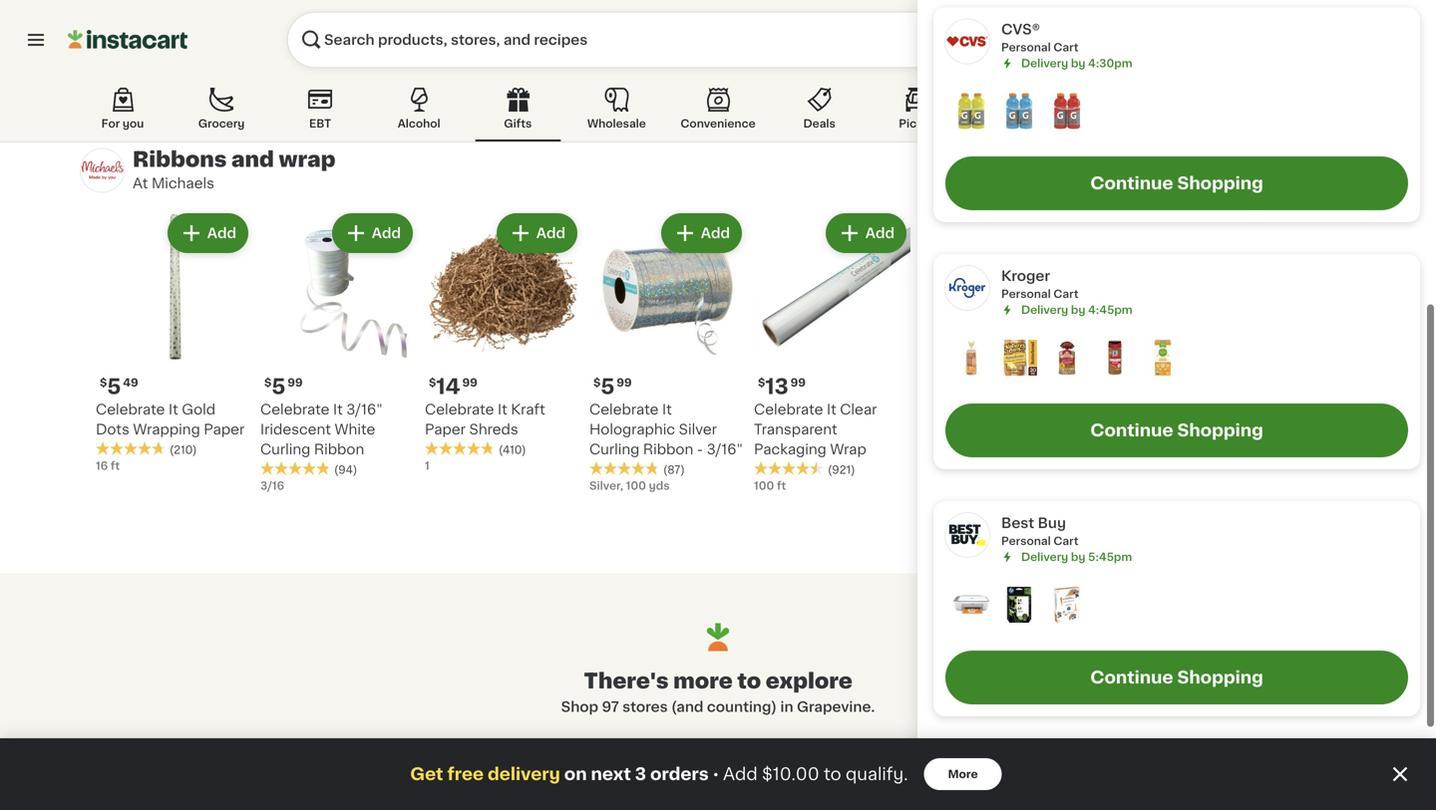 Task type: describe. For each thing, give the bounding box(es) containing it.
view all stores button
[[635, 741, 801, 781]]

delivery
[[488, 767, 560, 784]]

16 for celebrate it gold dots wrapping paper
[[96, 461, 108, 472]]

1 for 1
[[425, 461, 430, 472]]

iridescent
[[260, 423, 331, 437]]

packaging
[[754, 443, 827, 457]]

99 inside 5 99
[[1111, 377, 1126, 388]]

gatorade cool blue flavored thirst quencher image
[[1001, 93, 1037, 129]]

silver,
[[590, 481, 623, 492]]

4:30pm
[[1088, 58, 1133, 69]]

16 ft for celebrate it gold dots wrapping paper
[[96, 461, 120, 472]]

in down ★★★★★ 90 ml
[[644, 66, 654, 77]]

wrap inside celebrate it black gift wrap
[[1248, 423, 1284, 437]]

alcohol button
[[376, 84, 462, 142]]

add button for celebrate it black gift wrap
[[1321, 215, 1398, 251]]

2 horizontal spatial ft
[[1263, 461, 1272, 472]]

$ for celebrate it holographic silver curling ribbon - 3/16"
[[594, 377, 601, 388]]

4 product group from the left
[[590, 209, 746, 494]]

1 vertical spatial yds
[[649, 481, 670, 492]]

free
[[447, 767, 484, 784]]

$ for celebrate it 3/16" iridescent white curling ribbon
[[264, 377, 272, 388]]

gray
[[982, 443, 1016, 457]]

Search field
[[287, 12, 1135, 68]]

glitter,
[[1109, 461, 1147, 472]]

celebrate for glitter
[[1083, 403, 1153, 417]]

total
[[1168, 58, 1194, 69]]

gold
[[182, 403, 216, 417]]

$ inside $ 9 celebrate it decor faux linen wired ribbon - gray - 4"
[[923, 377, 930, 388]]

ft for 13
[[777, 481, 786, 492]]

oz/
[[1116, 26, 1134, 37]]

13
[[765, 376, 789, 397]]

(191)
[[1322, 445, 1347, 456]]

curling for 99
[[1131, 423, 1181, 437]]

gatorade fruit punch flavored thirst quencher image
[[1049, 93, 1085, 129]]

convenience button
[[673, 84, 764, 142]]

more button
[[924, 759, 1002, 791]]

$ 14 99
[[429, 376, 478, 397]]

$ 5 99 for celebrate it 3/16" iridescent white curling ribbon
[[264, 376, 303, 397]]

1 product group from the left
[[96, 209, 252, 474]]

walgreens personal cart
[[1001, 764, 1079, 794]]

2 - from the left
[[972, 443, 979, 457]]

240
[[260, 46, 282, 57]]

delivery for kroger
[[1021, 305, 1069, 316]]

(921)
[[828, 465, 855, 476]]

★★★★★ 90 ml
[[590, 28, 659, 57]]

white
[[335, 423, 375, 437]]

decor
[[1005, 403, 1048, 417]]

view
[[665, 754, 701, 768]]

cart for cvs®
[[1054, 42, 1079, 53]]

view all stores
[[665, 754, 771, 768]]

delivery by 5:45pm
[[1021, 552, 1132, 563]]

(34)
[[499, 10, 522, 21]]

black
[[1334, 403, 1372, 417]]

cvs®
[[1001, 22, 1040, 36]]

(101)
[[1157, 445, 1183, 456]]

2 horizontal spatial stock
[[986, 66, 1017, 77]]

4 5 from the left
[[1095, 376, 1109, 397]]

90
[[590, 46, 605, 57]]

3/16" for 99
[[1169, 403, 1206, 417]]

100 ft
[[754, 481, 786, 492]]

by for kroger
[[1071, 305, 1086, 316]]

item carousel region containing ★★★★★
[[57, 0, 1404, 116]]

alcohol
[[398, 118, 441, 129]]

concentration:
[[1083, 42, 1167, 53]]

dots
[[96, 423, 130, 437]]

0 horizontal spatial many
[[116, 50, 147, 61]]

counting)
[[707, 701, 777, 714]]

cart inside best buy personal cart
[[1054, 536, 1079, 547]]

4:45pm
[[1088, 305, 1133, 316]]

3 inside size:1 oz/ 30 ml concentration: formulation:, 3 total options
[[1158, 58, 1165, 69]]

3 - from the left
[[1020, 443, 1026, 457]]

stores inside 'button'
[[725, 754, 771, 768]]

240 ml
[[260, 46, 299, 57]]

•
[[713, 767, 719, 783]]

$5.49 element
[[1248, 374, 1404, 400]]

delivery for best
[[1021, 552, 1069, 563]]

personal for cvs®
[[1001, 42, 1051, 53]]

more
[[673, 671, 733, 692]]

treatment tracker modal dialog
[[0, 739, 1436, 811]]

view all stores link
[[635, 741, 801, 781]]

$ for celebrate it gold dots wrapping paper
[[100, 377, 107, 388]]

(210)
[[170, 445, 197, 456]]

on
[[564, 767, 587, 784]]

best buy personal cart
[[1001, 517, 1079, 547]]

red glitter, 100 yds
[[1083, 461, 1194, 472]]

by for best buy
[[1071, 552, 1086, 563]]

2 horizontal spatial many
[[939, 66, 970, 77]]

add for celebrate it clear transparent packaging wrap
[[866, 226, 895, 240]]

add inside treatment tracker modal dialog
[[723, 767, 758, 784]]

(410)
[[499, 445, 526, 456]]

best
[[1001, 517, 1035, 531]]

add button for celebrate it kraft paper shreds
[[499, 215, 576, 251]]

grocery
[[198, 118, 245, 129]]

5 for celebrate it gold dots wrapping paper
[[107, 376, 121, 397]]

it for wrapping
[[169, 403, 178, 417]]

to inside 'there's more to explore shop 97 stores (and counting) in grapevine.'
[[737, 671, 761, 692]]

holographic
[[590, 423, 675, 437]]

get free delivery on next 3 orders • add $10.00 to qualify.
[[410, 767, 908, 784]]

gatorade lemon-lime flavored thirst quencher image
[[954, 93, 990, 129]]

wholesale button
[[574, 84, 660, 142]]

celebrate for packaging
[[754, 403, 823, 417]]

by for cvs®
[[1071, 58, 1086, 69]]

continue shopping for kroger
[[1090, 423, 1264, 439]]

glitter
[[1083, 423, 1127, 437]]

next
[[591, 767, 631, 784]]

(87)
[[663, 465, 685, 476]]

michaels
[[152, 176, 214, 190]]

ribbon inside $ 9 celebrate it decor faux linen wired ribbon - gray - 4"
[[919, 443, 969, 457]]

- inside celebrate it holographic silver curling ribbon - 3/16"
[[697, 443, 703, 457]]

and
[[231, 149, 274, 170]]

wrap inside celebrate it clear transparent packaging wrap
[[830, 443, 867, 457]]

0 horizontal spatial stock
[[163, 50, 194, 61]]

silver
[[679, 423, 717, 437]]

$ 9 celebrate it decor faux linen wired ribbon - gray - 4"
[[919, 376, 1048, 457]]

it for white
[[333, 403, 343, 417]]

delivery by 4:45pm
[[1021, 305, 1133, 316]]

99 for celebrate it holographic silver curling ribbon - 3/16"
[[617, 377, 632, 388]]

ebt button
[[277, 84, 363, 142]]

size:1 oz/ 30 ml concentration: formulation:, 3 total options
[[1083, 26, 1240, 69]]

size:1
[[1083, 26, 1114, 37]]

(526)
[[828, 10, 858, 21]]

kroger honey wheat bread image
[[954, 340, 990, 376]]

$ 13 99
[[758, 376, 806, 397]]

personal inside best buy personal cart
[[1001, 536, 1051, 547]]

99 for celebrate it clear transparent packaging wrap
[[791, 377, 806, 388]]

transparent
[[754, 423, 837, 437]]

celebrate it clear transparent packaging wrap
[[754, 403, 877, 457]]

0 horizontal spatial red
[[1083, 461, 1106, 472]]

for
[[101, 118, 120, 129]]

for you button
[[80, 84, 166, 142]]

continue shopping button for best buy
[[946, 651, 1408, 705]]

walgreens
[[1001, 764, 1078, 778]]

shopping for best buy
[[1177, 670, 1264, 687]]

shopping for kroger
[[1177, 423, 1264, 439]]

0 horizontal spatial many in stock
[[116, 50, 194, 61]]

cart for walgreens
[[1054, 784, 1079, 794]]

get
[[410, 767, 443, 784]]

1 for 1 each
[[919, 46, 923, 57]]

(39)
[[993, 465, 1015, 476]]

curling for 5
[[260, 443, 311, 457]]

add for celebrate it kraft paper shreds
[[536, 226, 566, 240]]

items in cart element for kroger
[[954, 340, 1400, 380]]

$ 5 49
[[100, 376, 138, 397]]

ribbon inside celebrate it holographic silver curling ribbon - 3/16"
[[643, 443, 693, 457]]

clear
[[840, 403, 877, 417]]

ml for 240 ml
[[285, 46, 299, 57]]

continue for best buy
[[1090, 670, 1174, 687]]

paper inside celebrate it kraft paper shreds
[[425, 423, 466, 437]]

pets button
[[974, 84, 1060, 142]]

to inside treatment tracker modal dialog
[[824, 767, 842, 784]]



Task type: locate. For each thing, give the bounding box(es) containing it.
celebrate inside the celebrate it 3/16" red glitter curling ribbon
[[1083, 403, 1153, 417]]

celebrate down $ 14 99
[[425, 403, 494, 417]]

5 99 from the left
[[1111, 377, 1126, 388]]

celebrate inside celebrate it 3/16" iridescent white curling ribbon
[[260, 403, 330, 417]]

paper down gold
[[204, 423, 245, 437]]

kroger personal cart
[[1001, 270, 1079, 300]]

5 celebrate from the left
[[754, 403, 823, 417]]

$
[[100, 377, 107, 388], [264, 377, 272, 388], [429, 377, 436, 388], [594, 377, 601, 388], [758, 377, 765, 388], [923, 377, 930, 388]]

1 vertical spatial red
[[1083, 461, 1106, 472]]

shopping for cvs®
[[1177, 175, 1264, 192]]

celebrate for curling
[[590, 403, 659, 417]]

7 it from the left
[[1156, 403, 1166, 417]]

2 paper from the left
[[425, 423, 466, 437]]

at
[[133, 176, 148, 190]]

4 it from the left
[[662, 403, 672, 417]]

2 vertical spatial shopping
[[1177, 670, 1264, 687]]

product group containing add
[[1248, 209, 1404, 474]]

1 horizontal spatial ml
[[444, 26, 457, 37]]

many down ★★★★★ 90 ml
[[609, 66, 641, 77]]

1 - from the left
[[697, 443, 703, 457]]

4 personal from the top
[[1001, 784, 1051, 794]]

to up "counting)"
[[737, 671, 761, 692]]

0 vertical spatial 3
[[1158, 58, 1165, 69]]

1 paper from the left
[[204, 423, 245, 437]]

ft for 5
[[111, 461, 120, 472]]

6 product group from the left
[[919, 209, 1075, 494]]

celebrate for wrapping
[[96, 403, 165, 417]]

wrap
[[1248, 423, 1284, 437], [830, 443, 867, 457]]

simple truth lemon extract image
[[1145, 340, 1181, 376]]

it up the 'wrapping'
[[169, 403, 178, 417]]

curling up (101)
[[1131, 423, 1181, 437]]

- left 4"
[[1020, 443, 1026, 457]]

tab panel containing ribbons and wrap
[[57, 0, 1404, 510]]

2 it from the left
[[333, 403, 343, 417]]

2 16 ft from the left
[[1248, 461, 1272, 472]]

ribbon up red glitter, 100 yds
[[1185, 423, 1235, 437]]

1 vertical spatial shopping
[[1177, 423, 1264, 439]]

ft down the dots
[[111, 461, 120, 472]]

1 each
[[919, 46, 954, 57]]

shop
[[561, 701, 599, 714]]

1 horizontal spatial wrap
[[1248, 423, 1284, 437]]

0 horizontal spatial 1
[[425, 461, 430, 472]]

michaels image
[[80, 148, 125, 193]]

1 horizontal spatial stores
[[725, 754, 771, 768]]

1 16 ft from the left
[[96, 461, 120, 472]]

1 horizontal spatial paper
[[425, 423, 466, 437]]

it inside celebrate it gold dots wrapping paper
[[169, 403, 178, 417]]

$ inside $ 14 99
[[429, 377, 436, 388]]

99
[[288, 377, 303, 388], [462, 377, 478, 388], [617, 377, 632, 388], [791, 377, 806, 388], [1111, 377, 1126, 388]]

paper
[[204, 423, 245, 437], [425, 423, 466, 437]]

celebrate it 3/16" red glitter curling ribbon
[[1083, 403, 1238, 437]]

qualify.
[[846, 767, 908, 784]]

grapevine.
[[797, 701, 875, 714]]

16 down celebrate it black gift wrap
[[1248, 461, 1260, 472]]

4 $ from the left
[[594, 377, 601, 388]]

it for curling
[[662, 403, 672, 417]]

1 continue shopping button from the top
[[946, 157, 1408, 211]]

ribbons
[[133, 149, 227, 170]]

1 vertical spatial item carousel region
[[57, 209, 1404, 510]]

best buy image
[[946, 514, 990, 558]]

wrapping
[[133, 423, 200, 437]]

99 up holographic
[[617, 377, 632, 388]]

it for glitter
[[1156, 403, 1166, 417]]

3 99 from the left
[[617, 377, 632, 388]]

3/16" down silver
[[707, 443, 743, 457]]

2 by from the top
[[1071, 305, 1086, 316]]

ebt
[[309, 118, 331, 129]]

0 horizontal spatial 16 ft
[[96, 461, 120, 472]]

yds down (101)
[[1173, 461, 1194, 472]]

2 items in cart element from the top
[[954, 340, 1400, 380]]

it up holographic
[[662, 403, 672, 417]]

continue
[[1090, 175, 1174, 192], [1090, 423, 1174, 439], [1090, 670, 1174, 687]]

1 horizontal spatial 16
[[1248, 461, 1260, 472]]

1 vertical spatial continue shopping button
[[946, 404, 1408, 458]]

it inside $ 9 celebrate it decor faux linen wired ribbon - gray - 4"
[[991, 403, 1001, 417]]

16 for celebrate it black gift wrap
[[1248, 461, 1260, 472]]

celebrate for wrap
[[1248, 403, 1317, 417]]

celebrate inside celebrate it holographic silver curling ribbon - 3/16"
[[590, 403, 659, 417]]

2 vertical spatial by
[[1071, 552, 1086, 563]]

(and
[[671, 701, 704, 714]]

items in cart element down total
[[954, 93, 1400, 133]]

3 delivery from the top
[[1021, 552, 1069, 563]]

0 horizontal spatial 100
[[626, 481, 646, 492]]

- down linen
[[972, 443, 979, 457]]

personal inside cvs® personal cart
[[1001, 42, 1051, 53]]

many in stock down cvs® icon
[[939, 66, 1017, 77]]

continue shopping button for kroger
[[946, 404, 1408, 458]]

celebrate it black gift wrap
[[1248, 403, 1402, 437]]

1 item carousel region from the top
[[57, 0, 1404, 116]]

1 horizontal spatial yds
[[1173, 461, 1194, 472]]

personal for kroger
[[1001, 289, 1051, 300]]

1 5 from the left
[[107, 376, 121, 397]]

personal inside walgreens personal cart
[[1001, 784, 1051, 794]]

it inside celebrate it kraft paper shreds
[[498, 403, 507, 417]]

celebrate it holographic silver curling ribbon - 3/16"
[[590, 403, 743, 457]]

$ up celebrate it kraft paper shreds
[[429, 377, 436, 388]]

1 horizontal spatial curling
[[590, 443, 640, 457]]

1 left each
[[919, 46, 923, 57]]

celebrate for white
[[260, 403, 330, 417]]

celebrate up faux
[[919, 403, 988, 417]]

0 horizontal spatial stores
[[623, 701, 668, 714]]

1 horizontal spatial many in stock
[[609, 66, 688, 77]]

add button for celebrate it 3/16" iridescent white curling ribbon
[[334, 215, 411, 251]]

it up shreds
[[498, 403, 507, 417]]

2 5 from the left
[[272, 376, 286, 397]]

gifts
[[504, 118, 532, 129]]

cart inside cvs® personal cart
[[1054, 42, 1079, 53]]

ml
[[444, 26, 457, 37], [285, 46, 299, 57], [607, 46, 621, 57]]

many in stock down the (104)
[[116, 50, 194, 61]]

$ for celebrate it kraft paper shreds
[[429, 377, 436, 388]]

99 inside $ 13 99
[[791, 377, 806, 388]]

6 it from the left
[[991, 403, 1001, 417]]

2 personal from the top
[[1001, 289, 1051, 300]]

delivery for cvs®
[[1021, 58, 1069, 69]]

99 inside $ 14 99
[[462, 377, 478, 388]]

pets
[[1005, 118, 1030, 129]]

0 horizontal spatial curling
[[260, 443, 311, 457]]

pickup
[[899, 118, 938, 129]]

4 celebrate from the left
[[590, 403, 659, 417]]

0 horizontal spatial to
[[737, 671, 761, 692]]

yds
[[1173, 461, 1194, 472], [649, 481, 670, 492]]

5 left 49
[[107, 376, 121, 397]]

celebrate for shreds
[[425, 403, 494, 417]]

0 horizontal spatial yds
[[649, 481, 670, 492]]

2 horizontal spatial 3/16"
[[1169, 403, 1206, 417]]

7.5
[[425, 26, 441, 37]]

celebrate inside celebrate it black gift wrap
[[1248, 403, 1317, 417]]

$ inside $ 13 99
[[758, 377, 765, 388]]

2 99 from the left
[[462, 377, 478, 388]]

2 continue from the top
[[1090, 423, 1174, 439]]

0 horizontal spatial ml
[[285, 46, 299, 57]]

items in cart element for best buy
[[954, 588, 1400, 627]]

hammermill 24 pound 97 bright 8.5" x 11" ream fsc certified premium inkjet & laser paper image
[[1049, 588, 1085, 624]]

1 99 from the left
[[288, 377, 303, 388]]

1 horizontal spatial $ 5 99
[[594, 376, 632, 397]]

0 vertical spatial items in cart element
[[954, 93, 1400, 133]]

0 vertical spatial wrap
[[1248, 423, 1284, 437]]

99 for celebrate it 3/16" iridescent white curling ribbon
[[288, 377, 303, 388]]

5 product group from the left
[[754, 209, 911, 494]]

deals button
[[777, 84, 863, 142]]

hp deskjet 2755e wireless inkjet printer with 6 months of instant ink included with hp+ - white image
[[954, 588, 990, 624]]

continue shopping button for cvs®
[[946, 157, 1408, 211]]

99 up iridescent
[[288, 377, 303, 388]]

3/16
[[260, 481, 284, 492]]

add button for celebrate it holographic silver curling ribbon - 3/16"
[[663, 215, 740, 251]]

16 ft down the dots
[[96, 461, 120, 472]]

options
[[1197, 58, 1240, 69]]

7 product group from the left
[[1083, 209, 1240, 474]]

ribbon inside celebrate it 3/16" iridescent white curling ribbon
[[314, 443, 364, 457]]

6 $ from the left
[[923, 377, 930, 388]]

3 continue from the top
[[1090, 670, 1174, 687]]

3 add button from the left
[[499, 215, 576, 251]]

delivery down kroger personal cart at the right of the page
[[1021, 305, 1069, 316]]

ribbon down faux
[[919, 443, 969, 457]]

2 continue shopping button from the top
[[946, 404, 1408, 458]]

ft down packaging
[[777, 481, 786, 492]]

2 $ 5 99 from the left
[[594, 376, 632, 397]]

it down "$5.49" element
[[1321, 403, 1330, 417]]

celebrate inside celebrate it gold dots wrapping paper
[[96, 403, 165, 417]]

in up for you button
[[150, 50, 160, 61]]

$ up holographic
[[594, 377, 601, 388]]

it for shreds
[[498, 403, 507, 417]]

hp 64 black & tri color original ink cartridges image
[[1001, 588, 1037, 624]]

2 item carousel region from the top
[[57, 209, 1404, 510]]

99 down mccormick® ground cinnamon image
[[1111, 377, 1126, 388]]

ml
[[1154, 26, 1172, 37]]

0 horizontal spatial $ 5 99
[[264, 376, 303, 397]]

7.5 ml
[[425, 26, 457, 37]]

1 vertical spatial items in cart element
[[954, 340, 1400, 380]]

14
[[436, 376, 460, 397]]

0 horizontal spatial 3
[[635, 767, 646, 784]]

red inside the celebrate it 3/16" red glitter curling ribbon
[[1209, 403, 1238, 417]]

continue shopping for best buy
[[1090, 670, 1264, 687]]

ml for 7.5 ml
[[444, 26, 457, 37]]

2 horizontal spatial curling
[[1131, 423, 1181, 437]]

4"
[[1029, 443, 1045, 457]]

there's more to explore shop 97 stores (and counting) in grapevine.
[[561, 671, 875, 714]]

paper down 14
[[425, 423, 466, 437]]

4 cart from the top
[[1054, 784, 1079, 794]]

cvs® image
[[946, 19, 990, 63]]

curling down holographic
[[590, 443, 640, 457]]

product group containing 13
[[754, 209, 911, 494]]

$ 5 99 up holographic
[[594, 376, 632, 397]]

97
[[602, 701, 619, 714]]

0 horizontal spatial ft
[[111, 461, 120, 472]]

1 horizontal spatial -
[[972, 443, 979, 457]]

0 vertical spatial by
[[1071, 58, 1086, 69]]

8 product group from the left
[[1248, 209, 1404, 474]]

3/16" for 5
[[346, 403, 383, 417]]

shopping
[[1177, 175, 1264, 192], [1177, 423, 1264, 439], [1177, 670, 1264, 687]]

personal down 'cvs®'
[[1001, 42, 1051, 53]]

stock down ★★★★★ 90 ml
[[657, 66, 688, 77]]

0 vertical spatial continue
[[1090, 175, 1174, 192]]

curling inside celebrate it 3/16" iridescent white curling ribbon
[[260, 443, 311, 457]]

product group
[[96, 209, 252, 474], [260, 209, 417, 494], [425, 209, 582, 474], [590, 209, 746, 494], [754, 209, 911, 494], [919, 209, 1075, 494], [1083, 209, 1240, 474], [1248, 209, 1404, 474]]

in down cvs® icon
[[973, 66, 983, 77]]

delivery down cvs® personal cart
[[1021, 58, 1069, 69]]

2 horizontal spatial 100
[[1150, 461, 1170, 472]]

0 vertical spatial to
[[737, 671, 761, 692]]

add for celebrate it gold dots wrapping paper
[[207, 226, 236, 240]]

wholesale
[[587, 118, 646, 129]]

3/16" inside the celebrate it 3/16" red glitter curling ribbon
[[1169, 403, 1206, 417]]

16 ft for celebrate it black gift wrap
[[1248, 461, 1272, 472]]

2 vertical spatial continue shopping button
[[946, 651, 1408, 705]]

many up for you button
[[116, 50, 147, 61]]

0 vertical spatial continue shopping
[[1090, 175, 1264, 192]]

0 vertical spatial red
[[1209, 403, 1238, 417]]

3 personal from the top
[[1001, 536, 1051, 547]]

it inside the celebrate it 3/16" red glitter curling ribbon
[[1156, 403, 1166, 417]]

yds down (87)
[[649, 481, 670, 492]]

1 vertical spatial continue
[[1090, 423, 1174, 439]]

celebrate inside celebrate it kraft paper shreds
[[425, 403, 494, 417]]

7 celebrate from the left
[[1083, 403, 1153, 417]]

continue for cvs®
[[1090, 175, 1174, 192]]

personal down best
[[1001, 536, 1051, 547]]

2 horizontal spatial -
[[1020, 443, 1026, 457]]

oroweat whole grains 12 grain bread image
[[1049, 340, 1085, 376]]

celebrate down "$5.49" element
[[1248, 403, 1317, 417]]

3 right next
[[635, 767, 646, 784]]

1 celebrate from the left
[[96, 403, 165, 417]]

wired
[[997, 423, 1038, 437]]

6 celebrate from the left
[[919, 403, 988, 417]]

personal inside kroger personal cart
[[1001, 289, 1051, 300]]

many down each
[[939, 66, 970, 77]]

$ up 'transparent'
[[758, 377, 765, 388]]

49
[[123, 377, 138, 388]]

convenience
[[681, 118, 756, 129]]

add for celebrate it 3/16" iridescent white curling ribbon
[[372, 226, 401, 240]]

1 horizontal spatial many
[[609, 66, 641, 77]]

2 add button from the left
[[334, 215, 411, 251]]

cart up delivery by 4:30pm
[[1054, 42, 1079, 53]]

4 add button from the left
[[663, 215, 740, 251]]

3/16" inside celebrate it holographic silver curling ribbon - 3/16"
[[707, 443, 743, 457]]

it inside celebrate it 3/16" iridescent white curling ribbon
[[333, 403, 343, 417]]

by left 4:30pm
[[1071, 58, 1086, 69]]

it left clear
[[827, 403, 837, 417]]

it for packaging
[[827, 403, 837, 417]]

$ inside $ 5 49
[[100, 377, 107, 388]]

2 continue shopping from the top
[[1090, 423, 1264, 439]]

5:45pm
[[1088, 552, 1132, 563]]

1 add button from the left
[[169, 215, 246, 251]]

$ 5 99
[[264, 376, 303, 397], [594, 376, 632, 397]]

2 vertical spatial continue shopping
[[1090, 670, 1264, 687]]

3/16" up white
[[346, 403, 383, 417]]

16 ft down celebrate it black gift wrap
[[1248, 461, 1272, 472]]

5 for celebrate it holographic silver curling ribbon - 3/16"
[[601, 376, 615, 397]]

3 it from the left
[[498, 403, 507, 417]]

curling inside celebrate it holographic silver curling ribbon - 3/16"
[[590, 443, 640, 457]]

0 vertical spatial delivery
[[1021, 58, 1069, 69]]

5 up iridescent
[[272, 376, 286, 397]]

1 vertical spatial 3
[[635, 767, 646, 784]]

add for celebrate it 3/16" red glitter curling ribbon
[[1195, 226, 1224, 240]]

add for celebrate it holographic silver curling ribbon - 3/16"
[[701, 226, 730, 240]]

0 vertical spatial stores
[[623, 701, 668, 714]]

3/16" up (101)
[[1169, 403, 1206, 417]]

(104)
[[170, 30, 198, 41]]

add button for celebrate it clear transparent packaging wrap
[[828, 215, 905, 251]]

paper inside celebrate it gold dots wrapping paper
[[204, 423, 245, 437]]

1 cart from the top
[[1054, 42, 1079, 53]]

0 horizontal spatial -
[[697, 443, 703, 457]]

cvs® personal cart
[[1001, 22, 1079, 53]]

items in cart element
[[954, 93, 1400, 133], [954, 340, 1400, 380], [954, 588, 1400, 627]]

5 up holographic
[[601, 376, 615, 397]]

ft down celebrate it black gift wrap
[[1263, 461, 1272, 472]]

1 $ from the left
[[100, 377, 107, 388]]

2 product group from the left
[[260, 209, 417, 494]]

$ up iridescent
[[264, 377, 272, 388]]

None search field
[[287, 12, 1135, 68]]

2 delivery from the top
[[1021, 305, 1069, 316]]

items in cart element for cvs®
[[954, 93, 1400, 133]]

3 cart from the top
[[1054, 536, 1079, 547]]

2 horizontal spatial ml
[[607, 46, 621, 57]]

wrap
[[279, 149, 336, 170]]

100 right silver,
[[626, 481, 646, 492]]

cart inside walgreens personal cart
[[1054, 784, 1079, 794]]

8 celebrate from the left
[[1248, 403, 1317, 417]]

1 continue shopping from the top
[[1090, 175, 1264, 192]]

tab panel
[[57, 0, 1404, 510]]

3 continue shopping from the top
[[1090, 670, 1264, 687]]

5 $ from the left
[[758, 377, 765, 388]]

cart up delivery by 5:45pm
[[1054, 536, 1079, 547]]

100 down packaging
[[754, 481, 774, 492]]

30
[[1137, 26, 1152, 37]]

1 by from the top
[[1071, 58, 1086, 69]]

gift
[[1376, 403, 1402, 417]]

cart down walgreens
[[1054, 784, 1079, 794]]

ml right 90
[[607, 46, 621, 57]]

celebrate up 'transparent'
[[754, 403, 823, 417]]

curling inside the celebrate it 3/16" red glitter curling ribbon
[[1131, 423, 1181, 437]]

1 personal from the top
[[1001, 42, 1051, 53]]

it up (101)
[[1156, 403, 1166, 417]]

ribbon up (94)
[[314, 443, 364, 457]]

$ 5 99 up iridescent
[[264, 376, 303, 397]]

1 horizontal spatial 3
[[1158, 58, 1165, 69]]

1 vertical spatial stores
[[725, 754, 771, 768]]

ml right 240
[[285, 46, 299, 57]]

ribbon
[[1185, 423, 1235, 437], [314, 443, 364, 457], [643, 443, 693, 457], [919, 443, 969, 457]]

it for wrap
[[1321, 403, 1330, 417]]

buy
[[1038, 517, 1066, 531]]

1 items in cart element from the top
[[954, 93, 1400, 133]]

2 vertical spatial delivery
[[1021, 552, 1069, 563]]

items in cart element down 5:45pm
[[954, 588, 1400, 627]]

personal down walgreens
[[1001, 784, 1051, 794]]

16 ft
[[96, 461, 120, 472], [1248, 461, 1272, 472]]

delivery by 4:30pm
[[1021, 58, 1133, 69]]

0 vertical spatial 1
[[919, 46, 923, 57]]

4 99 from the left
[[791, 377, 806, 388]]

stores right •
[[725, 754, 771, 768]]

in
[[150, 50, 160, 61], [644, 66, 654, 77], [973, 66, 983, 77], [781, 701, 794, 714]]

1 horizontal spatial 1
[[919, 46, 923, 57]]

ml right 7.5
[[444, 26, 457, 37]]

16 down the dots
[[96, 461, 108, 472]]

cart up delivery by 4:45pm
[[1054, 289, 1079, 300]]

it inside celebrate it black gift wrap
[[1321, 403, 1330, 417]]

$ left 49
[[100, 377, 107, 388]]

7 add button from the left
[[1157, 215, 1234, 251]]

it inside celebrate it holographic silver curling ribbon - 3/16"
[[662, 403, 672, 417]]

1 vertical spatial to
[[824, 767, 842, 784]]

instacart image
[[68, 28, 188, 52]]

$ up faux
[[923, 377, 930, 388]]

celebrate up holographic
[[590, 403, 659, 417]]

item carousel region
[[57, 0, 1404, 116], [57, 209, 1404, 510]]

5 it from the left
[[827, 403, 837, 417]]

★★★★★
[[425, 8, 495, 22], [425, 8, 495, 22], [754, 8, 824, 22], [754, 8, 824, 22], [1083, 8, 1153, 22], [1083, 8, 1153, 22], [1248, 8, 1318, 22], [1248, 8, 1318, 22], [96, 28, 166, 41], [96, 28, 166, 41], [260, 28, 330, 41], [260, 28, 330, 41], [590, 28, 659, 41], [590, 28, 659, 41], [919, 28, 989, 41], [919, 28, 989, 41], [96, 442, 166, 456], [96, 442, 166, 456], [425, 442, 495, 456], [425, 442, 495, 456], [1083, 442, 1153, 456], [1083, 442, 1153, 456], [1248, 442, 1318, 456], [1248, 442, 1318, 456], [260, 462, 330, 476], [260, 462, 330, 476], [590, 462, 659, 476], [590, 462, 659, 476], [754, 462, 824, 476], [754, 462, 824, 476], [919, 462, 989, 476], [919, 462, 989, 476]]

many in stock down ★★★★★ 90 ml
[[609, 66, 688, 77]]

items in cart element up the celebrate it 3/16" red glitter curling ribbon
[[954, 340, 1400, 380]]

3 shopping from the top
[[1177, 670, 1264, 687]]

wrap down "$5.49" element
[[1248, 423, 1284, 437]]

faux
[[919, 423, 952, 437]]

red
[[1209, 403, 1238, 417], [1083, 461, 1106, 472]]

1 vertical spatial wrap
[[830, 443, 867, 457]]

2 $ from the left
[[264, 377, 272, 388]]

stores
[[623, 701, 668, 714], [725, 754, 771, 768]]

3 continue shopping button from the top
[[946, 651, 1408, 705]]

by left 5:45pm
[[1071, 552, 1086, 563]]

0 vertical spatial item carousel region
[[57, 0, 1404, 116]]

it up wired on the right bottom of page
[[991, 403, 1001, 417]]

2 celebrate from the left
[[260, 403, 330, 417]]

ribbon up (87)
[[643, 443, 693, 457]]

$ for celebrate it clear transparent packaging wrap
[[758, 377, 765, 388]]

stores down there's
[[623, 701, 668, 714]]

deals
[[804, 118, 836, 129]]

99 for celebrate it kraft paper shreds
[[462, 377, 478, 388]]

1 horizontal spatial 16 ft
[[1248, 461, 1272, 472]]

continue shopping button
[[946, 157, 1408, 211], [946, 404, 1408, 458], [946, 651, 1408, 705]]

8 it from the left
[[1321, 403, 1330, 417]]

6 add button from the left
[[992, 215, 1069, 251]]

kraft
[[511, 403, 545, 417]]

3 by from the top
[[1071, 552, 1086, 563]]

item carousel region containing 5
[[57, 209, 1404, 510]]

3 $ from the left
[[429, 377, 436, 388]]

$ 5 99 for celebrate it holographic silver curling ribbon - 3/16"
[[594, 376, 632, 397]]

add button for celebrate it 3/16" red glitter curling ribbon
[[1157, 215, 1234, 251]]

by left 4:45pm
[[1071, 305, 1086, 316]]

1 $ 5 99 from the left
[[264, 376, 303, 397]]

curling down iridescent
[[260, 443, 311, 457]]

3 5 from the left
[[601, 376, 615, 397]]

1 it from the left
[[169, 403, 178, 417]]

stores inside 'there's more to explore shop 97 stores (and counting) in grapevine.'
[[623, 701, 668, 714]]

nature's own butterbread, sliced white bread, 20 oz loaf image
[[1001, 340, 1037, 376]]

formulation:,
[[1083, 58, 1155, 69]]

1 horizontal spatial stock
[[657, 66, 688, 77]]

2 vertical spatial items in cart element
[[954, 588, 1400, 627]]

personal down kroger
[[1001, 289, 1051, 300]]

3 celebrate from the left
[[425, 403, 494, 417]]

99 right 14
[[462, 377, 478, 388]]

stock down the (104)
[[163, 50, 194, 61]]

to right $10.00
[[824, 767, 842, 784]]

1 down celebrate it kraft paper shreds
[[425, 461, 430, 472]]

1 vertical spatial 1
[[425, 461, 430, 472]]

mccormick® ground cinnamon image
[[1097, 340, 1133, 376]]

1 continue from the top
[[1090, 175, 1174, 192]]

cart inside kroger personal cart
[[1054, 289, 1079, 300]]

1 horizontal spatial red
[[1209, 403, 1238, 417]]

1 16 from the left
[[96, 461, 108, 472]]

celebrate inside $ 9 celebrate it decor faux linen wired ribbon - gray - 4"
[[919, 403, 988, 417]]

personal for walgreens
[[1001, 784, 1051, 794]]

celebrate inside celebrate it clear transparent packaging wrap
[[754, 403, 823, 417]]

2 16 from the left
[[1248, 461, 1260, 472]]

5 down mccormick® ground cinnamon image
[[1095, 376, 1109, 397]]

1 vertical spatial delivery
[[1021, 305, 1069, 316]]

in down explore
[[781, 701, 794, 714]]

2 horizontal spatial many in stock
[[939, 66, 1017, 77]]

0 vertical spatial continue shopping button
[[946, 157, 1408, 211]]

3 left total
[[1158, 58, 1165, 69]]

3 items in cart element from the top
[[954, 588, 1400, 627]]

add for celebrate it black gift wrap
[[1359, 226, 1389, 240]]

(77)
[[993, 30, 1014, 41]]

0 horizontal spatial 3/16"
[[346, 403, 383, 417]]

0 horizontal spatial paper
[[204, 423, 245, 437]]

1 horizontal spatial to
[[824, 767, 842, 784]]

1 vertical spatial by
[[1071, 305, 1086, 316]]

0 horizontal spatial wrap
[[830, 443, 867, 457]]

shop categories tab list
[[80, 84, 1357, 142]]

ft
[[111, 461, 120, 472], [1263, 461, 1272, 472], [777, 481, 786, 492]]

3 inside treatment tracker modal dialog
[[635, 767, 646, 784]]

8 add button from the left
[[1321, 215, 1398, 251]]

grocery button
[[179, 84, 264, 142]]

100 down (101)
[[1150, 461, 1170, 472]]

there's
[[584, 671, 669, 692]]

many
[[116, 50, 147, 61], [609, 66, 641, 77], [939, 66, 970, 77]]

1 shopping from the top
[[1177, 175, 1264, 192]]

1 horizontal spatial ft
[[777, 481, 786, 492]]

delivery down best buy personal cart
[[1021, 552, 1069, 563]]

3/16" inside celebrate it 3/16" iridescent white curling ribbon
[[346, 403, 383, 417]]

wrap up (921)
[[830, 443, 867, 457]]

all
[[704, 754, 721, 768]]

1 horizontal spatial 100
[[754, 481, 774, 492]]

0 vertical spatial yds
[[1173, 461, 1194, 472]]

it up white
[[333, 403, 343, 417]]

continue shopping for cvs®
[[1090, 175, 1264, 192]]

add button for celebrate it gold dots wrapping paper
[[169, 215, 246, 251]]

5 for celebrate it 3/16" iridescent white curling ribbon
[[272, 376, 286, 397]]

ribbon inside the celebrate it 3/16" red glitter curling ribbon
[[1185, 423, 1235, 437]]

2 cart from the top
[[1054, 289, 1079, 300]]

in inside 'there's more to explore shop 97 stores (and counting) in grapevine.'
[[781, 701, 794, 714]]

ml inside ★★★★★ 90 ml
[[607, 46, 621, 57]]

1 vertical spatial continue shopping
[[1090, 423, 1264, 439]]

1 delivery from the top
[[1021, 58, 1069, 69]]

stock down (77)
[[986, 66, 1017, 77]]

2 shopping from the top
[[1177, 423, 1264, 439]]

gifts button
[[475, 84, 561, 142]]

3
[[1158, 58, 1165, 69], [635, 767, 646, 784]]

99 right 13
[[791, 377, 806, 388]]

silver, 100 yds
[[590, 481, 670, 492]]

you
[[123, 118, 144, 129]]

0 vertical spatial shopping
[[1177, 175, 1264, 192]]

3 product group from the left
[[425, 209, 582, 474]]

continue for kroger
[[1090, 423, 1174, 439]]

it inside celebrate it clear transparent packaging wrap
[[827, 403, 837, 417]]

1 horizontal spatial 3/16"
[[707, 443, 743, 457]]

add button
[[169, 215, 246, 251], [334, 215, 411, 251], [499, 215, 576, 251], [663, 215, 740, 251], [828, 215, 905, 251], [992, 215, 1069, 251], [1157, 215, 1234, 251], [1321, 215, 1398, 251]]

cart for kroger
[[1054, 289, 1079, 300]]

5 add button from the left
[[828, 215, 905, 251]]

explore
[[766, 671, 853, 692]]

product group containing 14
[[425, 209, 582, 474]]

kroger image
[[946, 267, 990, 310]]

0 horizontal spatial 16
[[96, 461, 108, 472]]

product group containing 9
[[919, 209, 1075, 494]]

2 vertical spatial continue
[[1090, 670, 1174, 687]]

- down silver
[[697, 443, 703, 457]]



Task type: vqa. For each thing, say whether or not it's contained in the screenshot.
yds
yes



